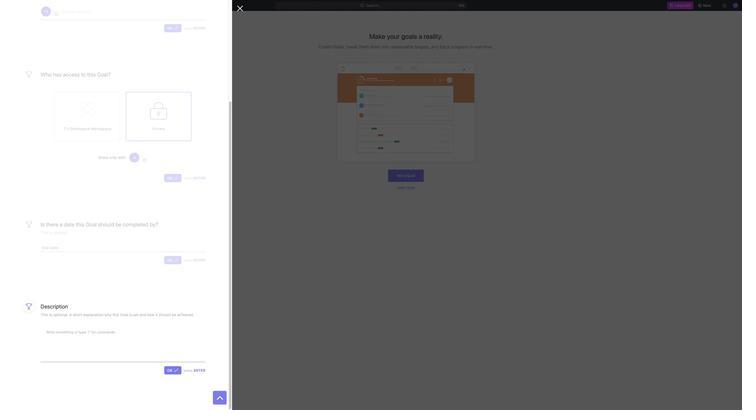 Task type: locate. For each thing, give the bounding box(es) containing it.
1 press from the top
[[184, 26, 193, 30]]

reality.
[[424, 32, 443, 40]]

achieved.
[[177, 313, 194, 318]]

into
[[382, 44, 390, 49]]

0 vertical spatial be
[[116, 222, 122, 228]]

set a goal
[[397, 173, 416, 178]]

4 ok button from the top
[[165, 367, 182, 375]]

1 vertical spatial be
[[172, 313, 176, 318]]

a up targets,
[[419, 32, 423, 40]]

to
[[81, 71, 86, 78]]

2 horizontal spatial goal
[[407, 173, 416, 178]]

tree inside sidebar navigation
[[2, 114, 67, 188]]

this
[[87, 71, 96, 78], [76, 222, 85, 228], [113, 313, 119, 318]]

set
[[397, 173, 403, 178]]

0 horizontal spatial and
[[140, 313, 146, 318]]

real-
[[475, 44, 484, 49]]

0 horizontal spatial is
[[49, 313, 52, 318]]

be inside "description this is optional. a short explanation why this goal is set and how it should be achieved."
[[172, 313, 176, 318]]

3 press from the top
[[184, 259, 193, 263]]

1 horizontal spatial this
[[87, 71, 96, 78]]

2 vertical spatial goal
[[120, 313, 128, 318]]

this right date
[[76, 222, 85, 228]]

make your goals a reality.
[[370, 32, 443, 40]]

set
[[133, 313, 139, 318]]

enter
[[194, 26, 205, 30], [194, 176, 205, 181], [194, 259, 205, 263], [194, 369, 205, 373]]

0 horizontal spatial workspace
[[70, 127, 90, 131]]

4 ok from the top
[[168, 369, 173, 373]]

goals link
[[2, 73, 67, 82]]

dialog
[[0, 0, 243, 411]]

be
[[116, 222, 122, 228], [172, 313, 176, 318]]

0 vertical spatial a
[[419, 32, 423, 40]]

dialog containing who has access to this goal?
[[0, 0, 243, 411]]

2 enter from the top
[[194, 176, 205, 181]]

press enter
[[184, 26, 205, 30], [184, 176, 205, 181], [184, 259, 205, 263], [184, 369, 205, 373]]

ok button
[[165, 24, 182, 32], [165, 174, 182, 182], [165, 257, 182, 265], [165, 367, 182, 375]]

2 is from the left
[[129, 313, 132, 318]]

4 enter from the top
[[194, 369, 205, 373]]

who
[[41, 71, 52, 78]]

whiteboards
[[13, 66, 36, 70]]

is
[[49, 313, 52, 318], [129, 313, 132, 318]]

goals
[[402, 32, 418, 40]]

and
[[432, 44, 439, 49], [140, 313, 146, 318]]

learn more link
[[398, 186, 415, 190]]

be left achieved.
[[172, 313, 176, 318]]

this right the why
[[113, 313, 119, 318]]

goals
[[13, 75, 23, 80]]

search...
[[367, 3, 383, 8]]

1 horizontal spatial is
[[129, 313, 132, 318]]

this right to
[[87, 71, 96, 78]]

be left completed
[[116, 222, 122, 228]]

is right this
[[49, 313, 52, 318]]

3 ok from the top
[[168, 259, 173, 263]]

upgrade
[[676, 3, 691, 8]]

1 vertical spatial and
[[140, 313, 146, 318]]

1 horizontal spatial goal
[[120, 313, 128, 318]]

0 horizontal spatial a
[[60, 222, 63, 228]]

your
[[387, 32, 400, 40]]

private
[[152, 127, 165, 131]]

1 vertical spatial goal
[[86, 222, 97, 228]]

time.
[[484, 44, 494, 49]]

there
[[46, 222, 58, 228]]

3 ok button from the top
[[165, 257, 182, 265]]

is left set
[[129, 313, 132, 318]]

1 vertical spatial this
[[76, 222, 85, 228]]

1 ok button from the top
[[165, 24, 182, 32]]

2 vertical spatial this
[[113, 313, 119, 318]]

a
[[419, 32, 423, 40], [404, 173, 406, 178], [60, 222, 63, 228]]

⌘k
[[459, 3, 465, 8]]

0 horizontal spatial this
[[76, 222, 85, 228]]

measurable
[[391, 44, 414, 49]]

it
[[156, 313, 158, 318]]

0 vertical spatial goal
[[407, 173, 416, 178]]

1 horizontal spatial and
[[432, 44, 439, 49]]

by?
[[150, 222, 158, 228]]

a right set
[[404, 173, 406, 178]]

create goals, break them down into measurable targets, and track progress in real-time.
[[319, 44, 494, 49]]

0 vertical spatial this
[[87, 71, 96, 78]]

ok
[[168, 26, 173, 30], [168, 176, 173, 181], [168, 259, 173, 263], [168, 369, 173, 373]]

t's workspace workspace
[[63, 127, 111, 131]]

goal left set
[[120, 313, 128, 318]]

more
[[407, 186, 415, 190]]

1 horizontal spatial be
[[172, 313, 176, 318]]

0 horizontal spatial should
[[98, 222, 114, 228]]

press
[[184, 26, 193, 30], [184, 176, 193, 181], [184, 259, 193, 263], [184, 369, 193, 373]]

t's
[[63, 127, 69, 131]]

goal?
[[97, 71, 111, 78]]

completed
[[123, 222, 149, 228]]

1 horizontal spatial workspace
[[91, 127, 111, 131]]

optional.
[[53, 313, 68, 318]]

is
[[41, 222, 45, 228]]

should
[[98, 222, 114, 228], [159, 313, 171, 318]]

1 horizontal spatial should
[[159, 313, 171, 318]]

track
[[440, 44, 450, 49]]

has
[[53, 71, 62, 78]]

4 press enter from the top
[[184, 369, 205, 373]]

is there a date this goal should be completed by?
[[41, 222, 158, 228]]

goal
[[407, 173, 416, 178], [86, 222, 97, 228], [120, 313, 128, 318]]

goal right date
[[86, 222, 97, 228]]

a left date
[[60, 222, 63, 228]]

and left track
[[432, 44, 439, 49]]

0 vertical spatial should
[[98, 222, 114, 228]]

1 vertical spatial should
[[159, 313, 171, 318]]

with:
[[118, 155, 126, 160]]

and right set
[[140, 313, 146, 318]]

tree
[[2, 114, 67, 188]]

2 horizontal spatial this
[[113, 313, 119, 318]]

this for to
[[87, 71, 96, 78]]

workspace
[[70, 127, 90, 131], [91, 127, 111, 131]]

1 horizontal spatial a
[[404, 173, 406, 178]]

goal right set
[[407, 173, 416, 178]]



Task type: vqa. For each thing, say whether or not it's contained in the screenshot.
One
no



Task type: describe. For each thing, give the bounding box(es) containing it.
share only with:
[[98, 155, 126, 160]]

choose owner(s)
[[61, 9, 92, 14]]

should inside "description this is optional. a short explanation why this goal is set and how it should be achieved."
[[159, 313, 171, 318]]

1 is from the left
[[49, 313, 52, 318]]

share
[[98, 155, 108, 160]]

why
[[105, 313, 112, 318]]

learn
[[398, 186, 406, 190]]

0 horizontal spatial be
[[116, 222, 122, 228]]

2 press enter from the top
[[184, 176, 205, 181]]

create
[[319, 44, 332, 49]]

new button
[[696, 1, 715, 10]]

down
[[371, 44, 381, 49]]

short
[[73, 313, 82, 318]]

2 ok from the top
[[168, 176, 173, 181]]

this inside "description this is optional. a short explanation why this goal is set and how it should be achieved."
[[113, 313, 119, 318]]

description this is optional. a short explanation why this goal is set and how it should be achieved.
[[41, 304, 194, 318]]

explanation
[[83, 313, 104, 318]]

learn more
[[398, 186, 415, 190]]

0 horizontal spatial goal
[[86, 222, 97, 228]]

only
[[110, 155, 117, 160]]

1 ok from the top
[[168, 26, 173, 30]]

date
[[64, 222, 75, 228]]

1 workspace from the left
[[70, 127, 90, 131]]

1 enter from the top
[[194, 26, 205, 30]]

4 press from the top
[[184, 369, 193, 373]]

sidebar navigation
[[0, 11, 70, 411]]

choose
[[61, 9, 76, 14]]

owner(s)
[[77, 9, 92, 14]]

1 vertical spatial a
[[404, 173, 406, 178]]

and inside "description this is optional. a short explanation why this goal is set and how it should be achieved."
[[140, 313, 146, 318]]

0 vertical spatial and
[[432, 44, 439, 49]]

in
[[470, 44, 474, 49]]

break
[[347, 44, 358, 49]]

this for date
[[76, 222, 85, 228]]

3 press enter from the top
[[184, 259, 205, 263]]

targets,
[[415, 44, 431, 49]]

progress
[[452, 44, 469, 49]]

2 vertical spatial a
[[60, 222, 63, 228]]

description
[[41, 304, 68, 310]]

1 press enter from the top
[[184, 26, 205, 30]]

this
[[41, 313, 48, 318]]

2 workspace from the left
[[91, 127, 111, 131]]

new
[[704, 3, 712, 8]]

2 press from the top
[[184, 176, 193, 181]]

them
[[359, 44, 369, 49]]

2 horizontal spatial a
[[419, 32, 423, 40]]

3 enter from the top
[[194, 259, 205, 263]]

a
[[69, 313, 72, 318]]

how
[[147, 313, 155, 318]]

upgrade link
[[668, 2, 694, 9]]

who has access to this goal?
[[41, 71, 111, 78]]

access
[[63, 71, 80, 78]]

whiteboards link
[[2, 64, 67, 73]]

make
[[370, 32, 386, 40]]

2 ok button from the top
[[165, 174, 182, 182]]

goal inside "description this is optional. a short explanation why this goal is set and how it should be achieved."
[[120, 313, 128, 318]]

goals,
[[333, 44, 346, 49]]



